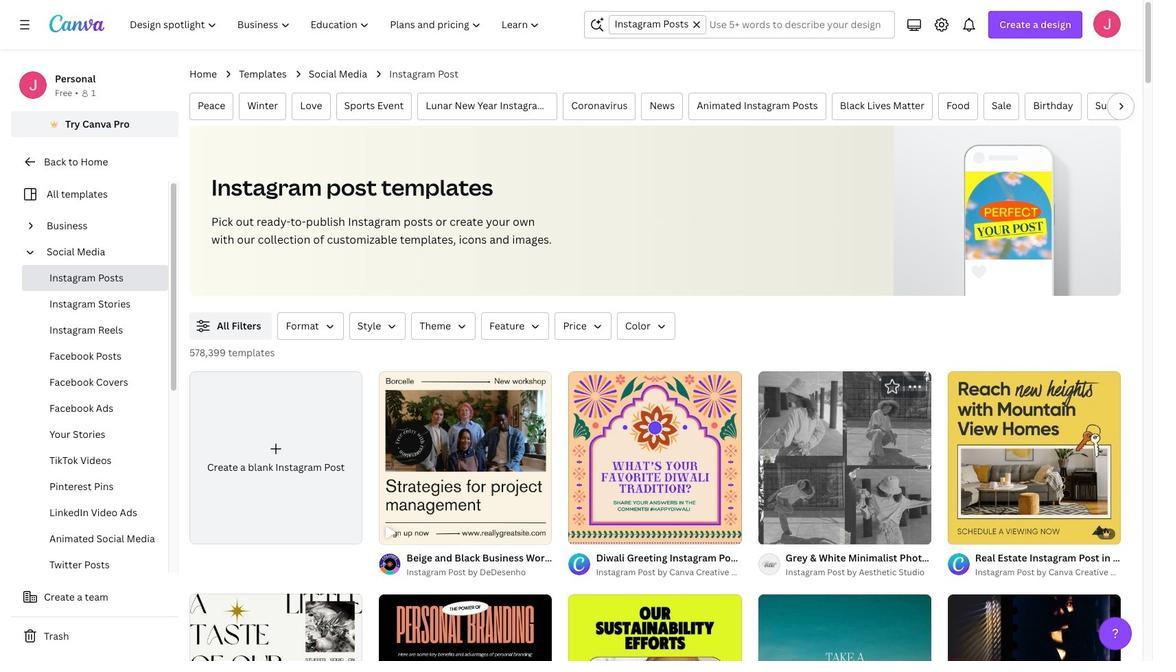 Task type: vqa. For each thing, say whether or not it's contained in the screenshot.
Lime Green Bright Purple Black Minimal Bright Transparency Inclusive Skincare Multipage Instagram Post image
yes



Task type: describe. For each thing, give the bounding box(es) containing it.
diwali greeting instagram post in cream purple green retro kitsch style image
[[569, 371, 742, 544]]

real estate instagram post in yellow terracotta brown hand finished style image
[[948, 371, 1121, 544]]

top level navigation element
[[121, 11, 551, 38]]

create a blank instagram post element
[[189, 371, 363, 544]]

grey & white minimalist photo collage instagram post image
[[758, 371, 931, 544]]



Task type: locate. For each thing, give the bounding box(es) containing it.
lime green bright purple black minimal bright transparency inclusive skincare multipage instagram post image
[[569, 595, 742, 661]]

new year promo instagram post in ivory black gold modern typographic style image
[[189, 594, 363, 661]]

james peterson image
[[1093, 10, 1121, 38]]

None search field
[[584, 11, 895, 38]]

black and red retro photographic film photo collage instagram post image
[[948, 595, 1121, 661]]

instagram post templates image
[[894, 126, 1121, 296], [966, 172, 1052, 260]]

Search search field
[[709, 12, 886, 38]]



